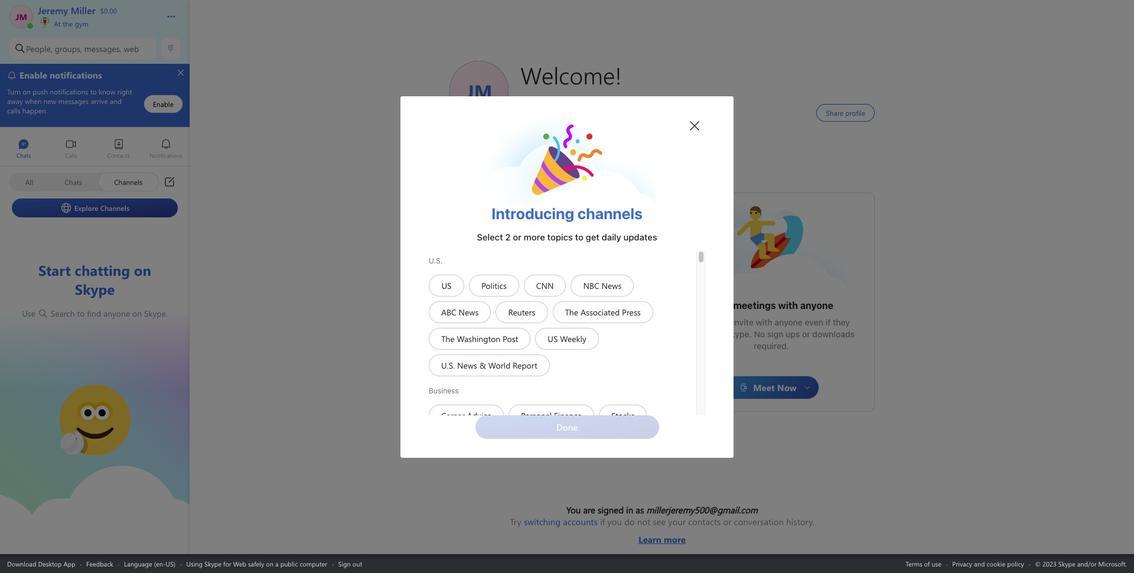 Task type: locate. For each thing, give the bounding box(es) containing it.
post
[[503, 333, 518, 344]]

downloads
[[813, 329, 855, 339]]

as
[[636, 504, 644, 516]]

channels right explore
[[100, 203, 129, 212]]

if up downloads at the right bottom
[[826, 317, 831, 327]]

business
[[429, 386, 459, 395]]

1 horizontal spatial skype
[[573, 306, 601, 317]]

new
[[540, 306, 560, 317]]

anyone right the find
[[103, 308, 130, 319]]

0 vertical spatial news
[[602, 280, 622, 291]]

the down abc
[[441, 333, 455, 344]]

1 vertical spatial or
[[802, 329, 810, 339]]

with inside share the invite with anyone even if they aren't on skype. no sign ups or downloads required.
[[756, 317, 773, 327]]

0 vertical spatial in
[[562, 306, 570, 317]]

channels
[[578, 204, 643, 222]]

cnn
[[536, 280, 554, 291]]

abc
[[441, 307, 457, 318]]

2 vertical spatial news
[[457, 360, 477, 371]]

features
[[588, 323, 620, 333]]

aren't
[[688, 329, 711, 339]]

0 horizontal spatial with
[[530, 323, 547, 333]]

use
[[22, 308, 38, 319]]

the right at
[[63, 19, 73, 28]]

desktop
[[38, 559, 62, 568]]

in down date
[[514, 335, 521, 345]]

on inside share the invite with anyone even if they aren't on skype. no sign ups or downloads required.
[[713, 329, 723, 339]]

the inside button
[[63, 19, 73, 28]]

1 vertical spatial if
[[600, 516, 605, 528]]

privacy and cookie policy link
[[953, 559, 1024, 568]]

to left the find
[[77, 308, 85, 319]]

on right safely
[[266, 559, 274, 568]]

1 horizontal spatial if
[[826, 317, 831, 327]]

the up latest
[[565, 307, 578, 318]]

1 horizontal spatial to
[[501, 323, 509, 333]]

get
[[586, 232, 600, 242]]

&
[[480, 360, 486, 371]]

nbc news
[[583, 280, 622, 291]]

anyone
[[800, 300, 834, 311], [103, 308, 130, 319], [775, 317, 803, 327]]

terms of use link
[[906, 559, 942, 568]]

1 vertical spatial us
[[548, 333, 558, 344]]

with right date
[[530, 323, 547, 333]]

or inside share the invite with anyone even if they aren't on skype. no sign ups or downloads required.
[[802, 329, 810, 339]]

0 horizontal spatial the
[[441, 333, 455, 344]]

skype up latest
[[573, 306, 601, 317]]

1 vertical spatial on
[[713, 329, 723, 339]]

u.s. up business
[[441, 360, 455, 371]]

web
[[233, 559, 246, 568]]

the inside stay up to date with the latest features and updates in skype. don't miss a thing!
[[549, 323, 562, 333]]

anyone up even
[[800, 300, 834, 311]]

the for invite
[[718, 317, 730, 327]]

on
[[132, 308, 142, 319], [713, 329, 723, 339], [266, 559, 274, 568]]

1 vertical spatial a
[[275, 559, 279, 568]]

anyone for find
[[103, 308, 130, 319]]

0 horizontal spatial skype
[[204, 559, 222, 568]]

introducing channels
[[492, 204, 643, 222]]

or right 2
[[513, 232, 522, 242]]

0 horizontal spatial the
[[63, 19, 73, 28]]

associated
[[581, 307, 620, 318]]

see
[[653, 516, 666, 528]]

1 vertical spatial and
[[974, 559, 985, 568]]

explore
[[74, 203, 98, 212]]

easy
[[710, 300, 731, 311]]

0 vertical spatial more
[[524, 232, 545, 242]]

the up don't
[[549, 323, 562, 333]]

1 vertical spatial skype
[[204, 559, 222, 568]]

the down easy at bottom right
[[718, 317, 730, 327]]

1 horizontal spatial skype.
[[524, 335, 550, 345]]

and left the cookie
[[974, 559, 985, 568]]

1 horizontal spatial a
[[596, 335, 601, 345]]

1 horizontal spatial us
[[548, 333, 558, 344]]

0 vertical spatial to
[[575, 232, 584, 242]]

0 vertical spatial channels
[[114, 177, 143, 186]]

u.s. for u.s. news & world report
[[441, 360, 455, 371]]

2 horizontal spatial skype.
[[725, 329, 752, 339]]

feedback
[[86, 559, 113, 568]]

1 vertical spatial in
[[514, 335, 521, 345]]

0 horizontal spatial a
[[275, 559, 279, 568]]

updates right daily
[[624, 232, 657, 242]]

0 vertical spatial u.s.
[[429, 256, 443, 265]]

more down the your
[[664, 534, 686, 545]]

stay
[[469, 323, 486, 333]]

1 horizontal spatial the
[[549, 323, 562, 333]]

in left as
[[626, 504, 633, 516]]

0 vertical spatial or
[[513, 232, 522, 242]]

1 horizontal spatial with
[[756, 317, 773, 327]]

0 vertical spatial skype
[[573, 306, 601, 317]]

the
[[565, 307, 578, 318], [441, 333, 455, 344]]

u.s. for u.s.
[[429, 256, 443, 265]]

people,
[[26, 43, 52, 54]]

2 horizontal spatial or
[[802, 329, 810, 339]]

1 horizontal spatial on
[[266, 559, 274, 568]]

us
[[442, 280, 452, 291], [548, 333, 558, 344]]

channels up the explore channels
[[114, 177, 143, 186]]

for
[[223, 559, 231, 568]]

terms of use
[[906, 559, 942, 568]]

2 horizontal spatial on
[[713, 329, 723, 339]]

or right ups
[[802, 329, 810, 339]]

select 2 or more topics to get daily updates
[[477, 232, 657, 242]]

computer
[[300, 559, 327, 568]]

safely
[[248, 559, 264, 568]]

share the invite with anyone even if they aren't on skype. no sign ups or downloads required.
[[688, 317, 857, 351]]

0 vertical spatial a
[[596, 335, 601, 345]]

nbc
[[583, 280, 599, 291]]

1 vertical spatial to
[[77, 308, 85, 319]]

to left get
[[575, 232, 584, 242]]

news up stay
[[459, 307, 479, 318]]

if left you
[[600, 516, 605, 528]]

or
[[513, 232, 522, 242], [802, 329, 810, 339], [723, 516, 732, 528]]

with up ups
[[778, 300, 798, 311]]

1 vertical spatial updates
[[481, 335, 512, 345]]

privacy
[[953, 559, 973, 568]]

sign out link
[[338, 559, 362, 568]]

the inside share the invite with anyone even if they aren't on skype. no sign ups or downloads required.
[[718, 317, 730, 327]]

updates down up
[[481, 335, 512, 345]]

us for us weekly
[[548, 333, 558, 344]]

up
[[489, 323, 498, 333]]

switching
[[524, 516, 561, 528]]

1 vertical spatial more
[[664, 534, 686, 545]]

to inside stay up to date with the latest features and updates in skype. don't miss a thing!
[[501, 323, 509, 333]]

anyone up ups
[[775, 317, 803, 327]]

at the gym
[[52, 19, 89, 28]]

reuters
[[508, 307, 536, 318]]

1 vertical spatial u.s.
[[441, 360, 455, 371]]

signed
[[598, 504, 624, 516]]

personal finance
[[521, 410, 582, 421]]

0 vertical spatial the
[[565, 307, 578, 318]]

news left &
[[457, 360, 477, 371]]

0 horizontal spatial to
[[77, 308, 85, 319]]

u.s.
[[429, 256, 443, 265], [441, 360, 455, 371]]

you
[[567, 504, 581, 516]]

updates inside stay up to date with the latest features and updates in skype. don't miss a thing!
[[481, 335, 512, 345]]

1 vertical spatial the
[[441, 333, 455, 344]]

2 vertical spatial or
[[723, 516, 732, 528]]

a left public
[[275, 559, 279, 568]]

0 horizontal spatial if
[[600, 516, 605, 528]]

don't
[[552, 335, 574, 345]]

0 vertical spatial updates
[[624, 232, 657, 242]]

latest
[[564, 323, 586, 333]]

0 horizontal spatial updates
[[481, 335, 512, 345]]

1 horizontal spatial more
[[664, 534, 686, 545]]

channels
[[114, 177, 143, 186], [100, 203, 129, 212]]

0 horizontal spatial and
[[622, 323, 637, 333]]

skype left for
[[204, 559, 222, 568]]

1 vertical spatial news
[[459, 307, 479, 318]]

1 horizontal spatial the
[[565, 307, 578, 318]]

search to find anyone on skype.
[[48, 308, 168, 319]]

and
[[622, 323, 637, 333], [974, 559, 985, 568]]

try
[[510, 516, 522, 528]]

1 horizontal spatial in
[[562, 306, 570, 317]]

what's
[[505, 306, 537, 317]]

0 vertical spatial if
[[826, 317, 831, 327]]

a down features
[[596, 335, 601, 345]]

us)
[[166, 559, 176, 568]]

try switching accounts if you do not see your contacts or conversation history. learn more
[[510, 516, 815, 545]]

2 horizontal spatial with
[[778, 300, 798, 311]]

u.s. up abc
[[429, 256, 443, 265]]

in right new
[[562, 306, 570, 317]]

a
[[596, 335, 601, 345], [275, 559, 279, 568]]

hi
[[59, 385, 67, 397]]

in
[[562, 306, 570, 317], [514, 335, 521, 345], [626, 504, 633, 516]]

on down share on the right bottom of the page
[[713, 329, 723, 339]]

policy
[[1008, 559, 1024, 568]]

0 horizontal spatial in
[[514, 335, 521, 345]]

2 horizontal spatial to
[[575, 232, 584, 242]]

us left weekly
[[548, 333, 558, 344]]

with up no
[[756, 317, 773, 327]]

skype
[[573, 306, 601, 317], [204, 559, 222, 568]]

updates
[[624, 232, 657, 242], [481, 335, 512, 345]]

0 vertical spatial on
[[132, 308, 142, 319]]

on right the find
[[132, 308, 142, 319]]

required.
[[754, 341, 789, 351]]

2 horizontal spatial in
[[626, 504, 633, 516]]

terms
[[906, 559, 923, 568]]

to right up
[[501, 323, 509, 333]]

more down launch
[[524, 232, 545, 242]]

of
[[924, 559, 930, 568]]

us up abc
[[442, 280, 452, 291]]

no
[[754, 329, 765, 339]]

topics
[[547, 232, 573, 242]]

0 horizontal spatial or
[[513, 232, 522, 242]]

1 horizontal spatial or
[[723, 516, 732, 528]]

or right 'contacts'
[[723, 516, 732, 528]]

0 vertical spatial us
[[442, 280, 452, 291]]

or inside try switching accounts if you do not see your contacts or conversation history. learn more
[[723, 516, 732, 528]]

2 vertical spatial in
[[626, 504, 633, 516]]

0 horizontal spatial us
[[442, 280, 452, 291]]

and down the press
[[622, 323, 637, 333]]

1 vertical spatial channels
[[100, 203, 129, 212]]

the for gym
[[63, 19, 73, 28]]

sign
[[767, 329, 784, 339]]

if inside try switching accounts if you do not see your contacts or conversation history. learn more
[[600, 516, 605, 528]]

more
[[524, 232, 545, 242], [664, 534, 686, 545]]

0 vertical spatial and
[[622, 323, 637, 333]]

learn
[[639, 534, 662, 545]]

share
[[693, 317, 716, 327]]

news right nbc
[[602, 280, 622, 291]]

career advice
[[441, 410, 492, 421]]

politics
[[482, 280, 507, 291]]

sign
[[338, 559, 351, 568]]

more inside try switching accounts if you do not see your contacts or conversation history. learn more
[[664, 534, 686, 545]]

people, groups, messages, web
[[26, 43, 139, 54]]

at
[[54, 19, 61, 28]]

your
[[668, 516, 686, 528]]

2 vertical spatial to
[[501, 323, 509, 333]]

news for nbc
[[602, 280, 622, 291]]

2 horizontal spatial the
[[718, 317, 730, 327]]

tab list
[[0, 134, 190, 166]]



Task type: describe. For each thing, give the bounding box(es) containing it.
ups
[[786, 329, 800, 339]]

language (en-us) link
[[124, 559, 176, 568]]

gym
[[75, 19, 89, 28]]

1 horizontal spatial and
[[974, 559, 985, 568]]

learn more link
[[510, 528, 815, 545]]

finance
[[554, 410, 582, 421]]

select
[[477, 232, 503, 242]]

us weekly
[[548, 333, 587, 344]]

using
[[186, 559, 203, 568]]

app
[[63, 559, 75, 568]]

are
[[583, 504, 595, 516]]

news for u.s.
[[457, 360, 477, 371]]

contacts
[[688, 516, 721, 528]]

invite
[[733, 317, 754, 327]]

2 vertical spatial on
[[266, 559, 274, 568]]

skype. inside share the invite with anyone even if they aren't on skype. no sign ups or downloads required.
[[725, 329, 752, 339]]

privacy and cookie policy
[[953, 559, 1024, 568]]

groups,
[[55, 43, 82, 54]]

launch
[[518, 211, 545, 223]]

web
[[124, 43, 139, 54]]

explore channels button
[[12, 198, 178, 217]]

do
[[624, 516, 635, 528]]

accounts
[[563, 516, 598, 528]]

2
[[505, 232, 511, 242]]

in inside stay up to date with the latest features and updates in skype. don't miss a thing!
[[514, 335, 521, 345]]

meetings
[[733, 300, 776, 311]]

the for the associated press
[[565, 307, 578, 318]]

cookie
[[987, 559, 1006, 568]]

with inside stay up to date with the latest features and updates in skype. don't miss a thing!
[[530, 323, 547, 333]]

0 horizontal spatial skype.
[[144, 308, 168, 319]]

u.s. news & world report
[[441, 360, 537, 371]]

0 horizontal spatial on
[[132, 308, 142, 319]]

1 horizontal spatial updates
[[624, 232, 657, 242]]

even
[[805, 317, 824, 327]]

chats
[[65, 177, 82, 186]]

career
[[441, 410, 465, 421]]

people, groups, messages, web button
[[9, 38, 157, 59]]

if inside share the invite with anyone even if they aren't on skype. no sign ups or downloads required.
[[826, 317, 831, 327]]

using skype for web safely on a public computer link
[[186, 559, 327, 568]]

language (en-us)
[[124, 559, 176, 568]]

done
[[556, 421, 578, 433]]

switching accounts link
[[524, 516, 598, 528]]

download desktop app link
[[7, 559, 75, 568]]

messages,
[[84, 43, 122, 54]]

stay up to date with the latest features and updates in skype. don't miss a thing!
[[469, 323, 639, 345]]

you
[[608, 516, 622, 528]]

you are signed in as
[[567, 504, 647, 516]]

anyone inside share the invite with anyone even if they aren't on skype. no sign ups or downloads required.
[[775, 317, 803, 327]]

find
[[87, 308, 101, 319]]

0 horizontal spatial more
[[524, 232, 545, 242]]

weekly
[[560, 333, 587, 344]]

easy meetings with anyone
[[710, 300, 834, 311]]

us for us
[[442, 280, 452, 291]]

public
[[280, 559, 298, 568]]

and inside stay up to date with the latest features and updates in skype. don't miss a thing!
[[622, 323, 637, 333]]

done button
[[475, 415, 659, 439]]

(en-
[[154, 559, 166, 568]]

the associated press
[[565, 307, 641, 318]]

what's new in skype
[[505, 306, 601, 317]]

they
[[833, 317, 850, 327]]

conversation
[[734, 516, 784, 528]]

date
[[511, 323, 528, 333]]

all
[[25, 177, 33, 186]]

stocks
[[611, 410, 635, 421]]

miss
[[576, 335, 594, 345]]

at the gym button
[[38, 17, 155, 28]]

skype. inside stay up to date with the latest features and updates in skype. don't miss a thing!
[[524, 335, 550, 345]]

use
[[932, 559, 942, 568]]

download desktop app
[[7, 559, 75, 568]]

press
[[622, 307, 641, 318]]

sign out
[[338, 559, 362, 568]]

language
[[124, 559, 152, 568]]

washington
[[457, 333, 501, 344]]

the washington post
[[441, 333, 518, 344]]

out
[[353, 559, 362, 568]]

using skype for web safely on a public computer
[[186, 559, 327, 568]]

anyone for with
[[800, 300, 834, 311]]

a inside stay up to date with the latest features and updates in skype. don't miss a thing!
[[596, 335, 601, 345]]

world
[[488, 360, 511, 371]]

the for the washington post
[[441, 333, 455, 344]]

history.
[[786, 516, 815, 528]]

channels inside button
[[100, 203, 129, 212]]

thing!
[[603, 335, 626, 345]]

news for abc
[[459, 307, 479, 318]]



Task type: vqa. For each thing, say whether or not it's contained in the screenshot.
top News
yes



